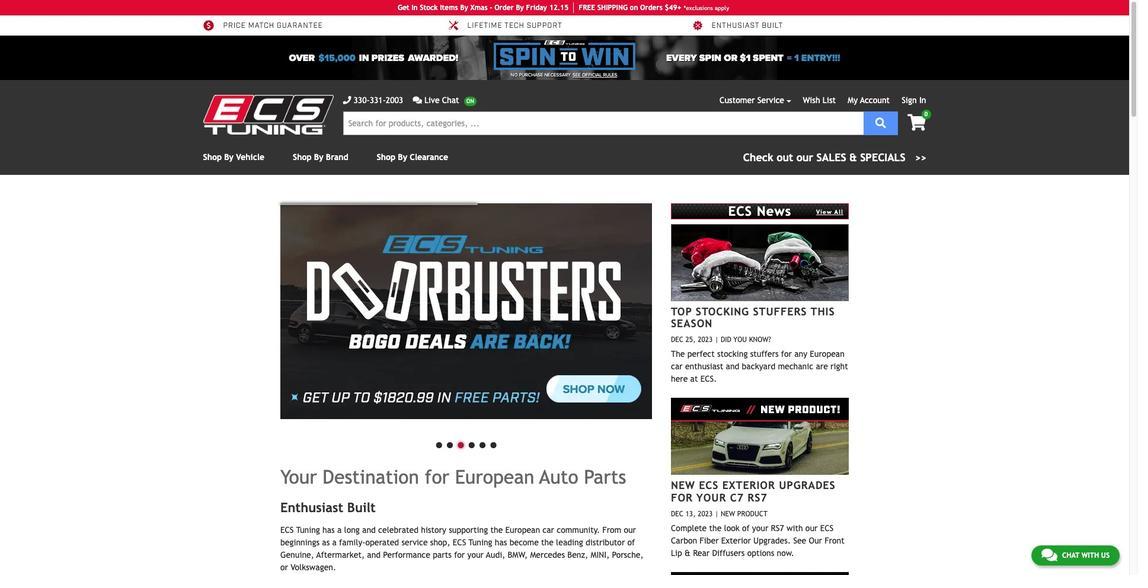 Task type: locate. For each thing, give the bounding box(es) containing it.
shopping cart image
[[908, 114, 926, 131]]

enthusiast built link
[[691, 20, 783, 31]]

2 horizontal spatial shop
[[377, 152, 395, 162]]

tuning down supporting
[[469, 538, 492, 547]]

2 vertical spatial european
[[505, 525, 540, 535]]

comments image inside live chat link
[[413, 96, 422, 104]]

331-
[[370, 95, 386, 105]]

1 shop from the left
[[203, 152, 222, 162]]

| right 13, in the right of the page
[[715, 510, 719, 518]]

1 vertical spatial and
[[362, 525, 376, 535]]

0 vertical spatial of
[[742, 523, 750, 533]]

view
[[816, 209, 832, 215]]

all
[[834, 209, 844, 215]]

see inside dec 13, 2023 | new product complete the look of your rs7 with our ecs carbon fiber exterior upgrades. see our front lip & rear diffusers options now.
[[793, 536, 806, 545]]

0 vertical spatial 2023
[[698, 336, 713, 344]]

1 horizontal spatial see
[[793, 536, 806, 545]]

1 vertical spatial rs7
[[771, 523, 784, 533]]

2023 inside dec 25, 2023 | did you know? the perfect stocking stuffers for any european car enthusiast and backyard mechanic are right here at ecs.
[[698, 336, 713, 344]]

dec for new ecs exterior upgrades for your c7 rs7
[[671, 510, 683, 518]]

1 horizontal spatial &
[[849, 151, 857, 164]]

0 vertical spatial exterior
[[722, 479, 775, 492]]

car up mercedes
[[543, 525, 554, 535]]

and down stocking
[[726, 362, 739, 371]]

1 horizontal spatial your
[[697, 491, 726, 504]]

0 vertical spatial rs7
[[748, 491, 768, 504]]

over $15,000 in prizes
[[289, 52, 404, 64]]

with
[[787, 523, 803, 533], [1082, 551, 1099, 560]]

the up mercedes
[[541, 538, 554, 547]]

purchase
[[519, 72, 543, 78]]

ship
[[597, 4, 612, 12]]

your
[[280, 466, 317, 488], [697, 491, 726, 504]]

.
[[617, 72, 618, 78]]

shop left the clearance
[[377, 152, 395, 162]]

in right get at left
[[412, 4, 418, 12]]

exterior up product
[[722, 479, 775, 492]]

enthusiast built
[[712, 21, 783, 30]]

carbon
[[671, 536, 697, 545]]

1 horizontal spatial of
[[742, 523, 750, 533]]

ecs news
[[728, 203, 792, 219]]

0 horizontal spatial shop
[[203, 152, 222, 162]]

ecs tuning 'spin to win' contest logo image
[[494, 40, 635, 70]]

$1
[[740, 52, 751, 64]]

of inside ecs tuning has a long and celebrated history supporting the european car community. from our beginnings as a family-operated service shop, ecs tuning has become the leading distributor of genuine, aftermarket, and performance parts for your audi, bmw, mercedes benz, mini, porsche, or volkswagen.
[[627, 538, 635, 547]]

with left us
[[1082, 551, 1099, 560]]

exterior inside new ecs exterior upgrades for your c7 rs7
[[722, 479, 775, 492]]

ecs left news
[[728, 203, 752, 219]]

by left vehicle
[[224, 152, 234, 162]]

2 horizontal spatial the
[[709, 523, 722, 533]]

european up are
[[810, 349, 845, 359]]

1 vertical spatial chat
[[1062, 551, 1080, 560]]

car
[[671, 362, 683, 371], [543, 525, 554, 535]]

has up as
[[323, 525, 335, 535]]

0 vertical spatial new
[[671, 479, 695, 492]]

car inside ecs tuning has a long and celebrated history supporting the european car community. from our beginnings as a family-operated service shop, ecs tuning has become the leading distributor of genuine, aftermarket, and performance parts for your audi, bmw, mercedes benz, mini, porsche, or volkswagen.
[[543, 525, 554, 535]]

top
[[671, 305, 692, 318]]

by for shop by vehicle
[[224, 152, 234, 162]]

a left "long"
[[337, 525, 342, 535]]

0 horizontal spatial for
[[425, 466, 449, 488]]

| for for
[[715, 510, 719, 518]]

or down 'genuine,'
[[280, 563, 288, 572]]

1 vertical spatial |
[[715, 510, 719, 518]]

shop for shop by vehicle
[[203, 152, 222, 162]]

2 • from the left
[[444, 432, 455, 456]]

tuning up beginnings
[[296, 525, 320, 535]]

1 vertical spatial new
[[721, 510, 735, 518]]

and
[[726, 362, 739, 371], [362, 525, 376, 535], [367, 550, 381, 560]]

has
[[323, 525, 335, 535], [495, 538, 507, 547]]

$15,000
[[318, 52, 356, 64]]

2023 inside dec 13, 2023 | new product complete the look of your rs7 with our ecs carbon fiber exterior upgrades. see our front lip & rear diffusers options now.
[[698, 510, 713, 518]]

your left c7
[[697, 491, 726, 504]]

1 vertical spatial &
[[685, 548, 691, 558]]

0 vertical spatial in
[[412, 4, 418, 12]]

operated
[[365, 538, 399, 547]]

new up "look"
[[721, 510, 735, 518]]

0 vertical spatial see
[[573, 72, 581, 78]]

enthusiast
[[712, 21, 760, 30], [280, 500, 343, 515]]

rs7 inside dec 13, 2023 | new product complete the look of your rs7 with our ecs carbon fiber exterior upgrades. see our front lip & rear diffusers options now.
[[771, 523, 784, 533]]

0 horizontal spatial your
[[467, 550, 484, 560]]

enthusiast up beginnings
[[280, 500, 343, 515]]

0 vertical spatial dec
[[671, 336, 683, 344]]

1 vertical spatial a
[[332, 538, 337, 547]]

necessary.
[[544, 72, 571, 78]]

by left the clearance
[[398, 152, 407, 162]]

• • • • • •
[[434, 432, 499, 456]]

performance
[[383, 550, 430, 560]]

dec left 13, in the right of the page
[[671, 510, 683, 518]]

your
[[752, 523, 768, 533], [467, 550, 484, 560]]

0 horizontal spatial our
[[624, 525, 636, 535]]

0 vertical spatial has
[[323, 525, 335, 535]]

&
[[849, 151, 857, 164], [685, 548, 691, 558]]

1 vertical spatial enthusiast
[[280, 500, 343, 515]]

you
[[734, 336, 747, 344]]

guarantee
[[277, 21, 323, 30]]

are
[[816, 362, 828, 371]]

built
[[762, 21, 783, 30]]

2023 for for
[[698, 510, 713, 518]]

lifetime
[[467, 21, 502, 30]]

0 vertical spatial for
[[781, 349, 792, 359]]

2 shop from the left
[[293, 152, 312, 162]]

2 horizontal spatial for
[[781, 349, 792, 359]]

| for season
[[715, 336, 719, 344]]

dec left 25,
[[671, 336, 683, 344]]

for right the parts
[[454, 550, 465, 560]]

1 horizontal spatial in
[[919, 95, 926, 105]]

dec inside dec 25, 2023 | did you know? the perfect stocking stuffers for any european car enthusiast and backyard mechanic are right here at ecs.
[[671, 336, 683, 344]]

now.
[[777, 548, 794, 558]]

perfect
[[687, 349, 715, 359]]

1 horizontal spatial chat
[[1062, 551, 1080, 560]]

for left any
[[781, 349, 792, 359]]

the inside dec 13, 2023 | new product complete the look of your rs7 with our ecs carbon fiber exterior upgrades. see our front lip & rear diffusers options now.
[[709, 523, 722, 533]]

comments image inside chat with us link
[[1041, 548, 1057, 562]]

0 horizontal spatial with
[[787, 523, 803, 533]]

1 2023 from the top
[[698, 336, 713, 344]]

shop by brand link
[[293, 152, 348, 162]]

shop by clearance
[[377, 152, 448, 162]]

chat right live on the top of page
[[442, 95, 459, 105]]

european down • • • • • •
[[455, 466, 534, 488]]

0 horizontal spatial your
[[280, 466, 317, 488]]

rs7 up the upgrades. at the bottom right of the page
[[771, 523, 784, 533]]

1 vertical spatial comments image
[[1041, 548, 1057, 562]]

0 horizontal spatial chat
[[442, 95, 459, 105]]

of
[[742, 523, 750, 533], [627, 538, 635, 547]]

has up audi,
[[495, 538, 507, 547]]

by left brand
[[314, 152, 323, 162]]

car inside dec 25, 2023 | did you know? the perfect stocking stuffers for any european car enthusiast and backyard mechanic are right here at ecs.
[[671, 362, 683, 371]]

your up enthusiast built
[[280, 466, 317, 488]]

& right lip
[[685, 548, 691, 558]]

0 vertical spatial your
[[752, 523, 768, 533]]

2023 for season
[[698, 336, 713, 344]]

2 vertical spatial and
[[367, 550, 381, 560]]

chat left us
[[1062, 551, 1080, 560]]

rs7 up product
[[748, 491, 768, 504]]

every spin or $1 spent = 1 entry!!!
[[666, 52, 840, 64]]

| inside dec 13, 2023 | new product complete the look of your rs7 with our ecs carbon fiber exterior upgrades. see our front lip & rear diffusers options now.
[[715, 510, 719, 518]]

1 horizontal spatial with
[[1082, 551, 1099, 560]]

1 vertical spatial for
[[425, 466, 449, 488]]

in for get
[[412, 4, 418, 12]]

0 vertical spatial car
[[671, 362, 683, 371]]

price match guarantee
[[223, 21, 323, 30]]

our up our
[[806, 523, 818, 533]]

see left our
[[793, 536, 806, 545]]

0 vertical spatial chat
[[442, 95, 459, 105]]

ping
[[612, 4, 628, 12]]

did
[[721, 336, 731, 344]]

1 vertical spatial in
[[919, 95, 926, 105]]

in right sign
[[919, 95, 926, 105]]

our inside dec 13, 2023 | new product complete the look of your rs7 with our ecs carbon fiber exterior upgrades. see our front lip & rear diffusers options now.
[[806, 523, 818, 533]]

parts
[[584, 466, 626, 488]]

1 • from the left
[[434, 432, 444, 456]]

for
[[781, 349, 792, 359], [425, 466, 449, 488], [454, 550, 465, 560]]

1 vertical spatial exterior
[[721, 536, 751, 545]]

dec
[[671, 336, 683, 344], [671, 510, 683, 518]]

live chat
[[424, 95, 459, 105]]

1 horizontal spatial for
[[454, 550, 465, 560]]

2 vertical spatial for
[[454, 550, 465, 560]]

new ecs exterior upgrades for your c7 rs7 image
[[671, 398, 849, 475]]

the up the fiber
[[709, 523, 722, 533]]

european up become
[[505, 525, 540, 535]]

sign
[[902, 95, 917, 105]]

search image
[[875, 117, 886, 128]]

1 vertical spatial car
[[543, 525, 554, 535]]

see left official at right top
[[573, 72, 581, 78]]

0 horizontal spatial or
[[280, 563, 288, 572]]

shop by vehicle link
[[203, 152, 264, 162]]

your left audi,
[[467, 550, 484, 560]]

1 vertical spatial tuning
[[469, 538, 492, 547]]

and right "long"
[[362, 525, 376, 535]]

1 vertical spatial has
[[495, 538, 507, 547]]

by
[[460, 4, 468, 12], [516, 4, 524, 12], [224, 152, 234, 162], [314, 152, 323, 162], [398, 152, 407, 162]]

become
[[510, 538, 539, 547]]

0 horizontal spatial &
[[685, 548, 691, 558]]

ecs right the for
[[699, 479, 719, 492]]

ecs tuning image
[[203, 95, 333, 135]]

and down operated
[[367, 550, 381, 560]]

0 vertical spatial a
[[337, 525, 342, 535]]

chat with us
[[1062, 551, 1110, 560]]

0 horizontal spatial in
[[412, 4, 418, 12]]

complete
[[671, 523, 707, 533]]

get in stock items by xmas - order by friday 12.15
[[398, 4, 569, 12]]

1 horizontal spatial your
[[752, 523, 768, 533]]

1 horizontal spatial rs7
[[771, 523, 784, 533]]

0 vertical spatial |
[[715, 336, 719, 344]]

new up 13, in the right of the page
[[671, 479, 695, 492]]

1 horizontal spatial shop
[[293, 152, 312, 162]]

2023 right 13, in the right of the page
[[698, 510, 713, 518]]

0 vertical spatial or
[[724, 52, 738, 64]]

spin
[[699, 52, 721, 64]]

1 horizontal spatial new
[[721, 510, 735, 518]]

car down "the"
[[671, 362, 683, 371]]

ecs down supporting
[[453, 538, 466, 547]]

customer service
[[720, 95, 784, 105]]

comments image for live
[[413, 96, 422, 104]]

1 dec from the top
[[671, 336, 683, 344]]

1 horizontal spatial our
[[806, 523, 818, 533]]

shop left brand
[[293, 152, 312, 162]]

live chat link
[[413, 94, 476, 107]]

330-331-2003 link
[[343, 94, 403, 107]]

1 horizontal spatial car
[[671, 362, 683, 371]]

1 horizontal spatial enthusiast
[[712, 21, 760, 30]]

1 vertical spatial your
[[697, 491, 726, 504]]

bmw,
[[508, 550, 528, 560]]

0 horizontal spatial car
[[543, 525, 554, 535]]

0 horizontal spatial comments image
[[413, 96, 422, 104]]

0
[[924, 111, 928, 117]]

stock
[[420, 4, 438, 12]]

chat inside live chat link
[[442, 95, 459, 105]]

of up porsche,
[[627, 538, 635, 547]]

dec 25, 2023 | did you know? the perfect stocking stuffers for any european car enthusiast and backyard mechanic are right here at ecs.
[[671, 336, 848, 384]]

4 • from the left
[[466, 432, 477, 456]]

0 horizontal spatial enthusiast
[[280, 500, 343, 515]]

1 horizontal spatial comments image
[[1041, 548, 1057, 562]]

for down • • • • • •
[[425, 466, 449, 488]]

enthusiast down apply
[[712, 21, 760, 30]]

rs7
[[748, 491, 768, 504], [771, 523, 784, 533]]

shop for shop by clearance
[[377, 152, 395, 162]]

0 vertical spatial your
[[280, 466, 317, 488]]

diffusers
[[712, 548, 745, 558]]

0 vertical spatial european
[[810, 349, 845, 359]]

330-
[[354, 95, 370, 105]]

phone image
[[343, 96, 351, 104]]

prizes
[[372, 52, 404, 64]]

benz,
[[567, 550, 588, 560]]

price
[[223, 21, 246, 30]]

1 vertical spatial of
[[627, 538, 635, 547]]

new ecs exterior upgrades for your c7 rs7 link
[[671, 479, 836, 504]]

know?
[[749, 336, 771, 344]]

*exclusions apply link
[[684, 3, 729, 12]]

2023 right 25,
[[698, 336, 713, 344]]

| left "did"
[[715, 336, 719, 344]]

0 vertical spatial and
[[726, 362, 739, 371]]

our
[[809, 536, 822, 545]]

comments image
[[413, 96, 422, 104], [1041, 548, 1057, 562]]

3 shop from the left
[[377, 152, 395, 162]]

rear
[[693, 548, 710, 558]]

1 horizontal spatial or
[[724, 52, 738, 64]]

upgrades.
[[753, 536, 791, 545]]

as
[[322, 538, 330, 547]]

rs7 inside new ecs exterior upgrades for your c7 rs7
[[748, 491, 768, 504]]

list
[[823, 95, 836, 105]]

shop left vehicle
[[203, 152, 222, 162]]

comments image left live on the top of page
[[413, 96, 422, 104]]

Search text field
[[343, 111, 863, 135]]

ecs up front
[[820, 523, 834, 533]]

0 vertical spatial enthusiast
[[712, 21, 760, 30]]

| inside dec 25, 2023 | did you know? the perfect stocking stuffers for any european car enthusiast and backyard mechanic are right here at ecs.
[[715, 336, 719, 344]]

0 vertical spatial comments image
[[413, 96, 422, 104]]

european inside ecs tuning has a long and celebrated history supporting the european car community. from our beginnings as a family-operated service shop, ecs tuning has become the leading distributor of genuine, aftermarket, and performance parts for your audi, bmw, mercedes benz, mini, porsche, or volkswagen.
[[505, 525, 540, 535]]

a right as
[[332, 538, 337, 547]]

1 vertical spatial 2023
[[698, 510, 713, 518]]

match
[[248, 21, 275, 30]]

chat
[[442, 95, 459, 105], [1062, 551, 1080, 560]]

destination
[[323, 466, 419, 488]]

your down product
[[752, 523, 768, 533]]

comments image left 'chat with us'
[[1041, 548, 1057, 562]]

& right sales
[[849, 151, 857, 164]]

1 vertical spatial or
[[280, 563, 288, 572]]

ecs up beginnings
[[280, 525, 294, 535]]

of right "look"
[[742, 523, 750, 533]]

1 | from the top
[[715, 336, 719, 344]]

1 vertical spatial see
[[793, 536, 806, 545]]

2 dec from the top
[[671, 510, 683, 518]]

specials
[[860, 151, 906, 164]]

1 vertical spatial dec
[[671, 510, 683, 518]]

0 horizontal spatial tuning
[[296, 525, 320, 535]]

with up the upgrades. at the bottom right of the page
[[787, 523, 803, 533]]

exterior down "look"
[[721, 536, 751, 545]]

our right from at the bottom
[[624, 525, 636, 535]]

2 | from the top
[[715, 510, 719, 518]]

over
[[289, 52, 315, 64]]

1 vertical spatial your
[[467, 550, 484, 560]]

0 horizontal spatial rs7
[[748, 491, 768, 504]]

0 horizontal spatial a
[[332, 538, 337, 547]]

2 2023 from the top
[[698, 510, 713, 518]]

for inside dec 25, 2023 | did you know? the perfect stocking stuffers for any european car enthusiast and backyard mechanic are right here at ecs.
[[781, 349, 792, 359]]

0 horizontal spatial new
[[671, 479, 695, 492]]

0 horizontal spatial of
[[627, 538, 635, 547]]

with inside dec 13, 2023 | new product complete the look of your rs7 with our ecs carbon fiber exterior upgrades. see our front lip & rear diffusers options now.
[[787, 523, 803, 533]]

chat with us link
[[1031, 545, 1120, 566]]

or left $1
[[724, 52, 738, 64]]

dec inside dec 13, 2023 | new product complete the look of your rs7 with our ecs carbon fiber exterior upgrades. see our front lip & rear diffusers options now.
[[671, 510, 683, 518]]

0 vertical spatial &
[[849, 151, 857, 164]]

0 vertical spatial with
[[787, 523, 803, 533]]

tuning
[[296, 525, 320, 535], [469, 538, 492, 547]]

the up audi,
[[491, 525, 503, 535]]



Task type: vqa. For each thing, say whether or not it's contained in the screenshot.
middle helpful?
no



Task type: describe. For each thing, give the bounding box(es) containing it.
in
[[359, 52, 369, 64]]

new inside dec 13, 2023 | new product complete the look of your rs7 with our ecs carbon fiber exterior upgrades. see our front lip & rear diffusers options now.
[[721, 510, 735, 518]]

audi,
[[486, 550, 505, 560]]

ecs inside dec 13, 2023 | new product complete the look of your rs7 with our ecs carbon fiber exterior upgrades. see our front lip & rear diffusers options now.
[[820, 523, 834, 533]]

& inside dec 13, 2023 | new product complete the look of your rs7 with our ecs carbon fiber exterior upgrades. see our front lip & rear diffusers options now.
[[685, 548, 691, 558]]

sign in link
[[902, 95, 926, 105]]

us
[[1101, 551, 1110, 560]]

free ship ping on orders $49+ *exclusions apply
[[579, 4, 729, 12]]

order
[[495, 4, 514, 12]]

1 horizontal spatial a
[[337, 525, 342, 535]]

from
[[602, 525, 621, 535]]

no
[[511, 72, 518, 78]]

0 horizontal spatial see
[[573, 72, 581, 78]]

customer
[[720, 95, 755, 105]]

0 vertical spatial tuning
[[296, 525, 320, 535]]

any
[[794, 349, 807, 359]]

ecs.
[[700, 374, 717, 384]]

1 vertical spatial with
[[1082, 551, 1099, 560]]

beginnings
[[280, 538, 320, 547]]

dec for top stocking stuffers this season
[[671, 336, 683, 344]]

comments image for chat
[[1041, 548, 1057, 562]]

mercedes
[[530, 550, 565, 560]]

ecs inside new ecs exterior upgrades for your c7 rs7
[[699, 479, 719, 492]]

front
[[825, 536, 845, 545]]

wish list link
[[803, 95, 836, 105]]

new ecs b9 rs5 3.0t valved exhaust system image
[[671, 572, 849, 575]]

enthusiast for enthusiast built
[[712, 21, 760, 30]]

celebrated
[[378, 525, 419, 535]]

see official rules link
[[573, 72, 617, 79]]

sign in
[[902, 95, 926, 105]]

12.15
[[549, 4, 569, 12]]

at
[[690, 374, 698, 384]]

stuffers
[[750, 349, 779, 359]]

our inside ecs tuning has a long and celebrated history supporting the european car community. from our beginnings as a family-operated service shop, ecs tuning has become the leading distributor of genuine, aftermarket, and performance parts for your audi, bmw, mercedes benz, mini, porsche, or volkswagen.
[[624, 525, 636, 535]]

enthusiast for enthusiast built
[[280, 500, 343, 515]]

by for shop by clearance
[[398, 152, 407, 162]]

on
[[630, 4, 638, 12]]

right
[[831, 362, 848, 371]]

0 horizontal spatial has
[[323, 525, 335, 535]]

shop for shop by brand
[[293, 152, 312, 162]]

news
[[757, 203, 792, 219]]

your inside dec 13, 2023 | new product complete the look of your rs7 with our ecs carbon fiber exterior upgrades. see our front lip & rear diffusers options now.
[[752, 523, 768, 533]]

chat inside chat with us link
[[1062, 551, 1080, 560]]

c7
[[730, 491, 744, 504]]

for inside ecs tuning has a long and celebrated history supporting the european car community. from our beginnings as a family-operated service shop, ecs tuning has become the leading distributor of genuine, aftermarket, and performance parts for your audi, bmw, mercedes benz, mini, porsche, or volkswagen.
[[454, 550, 465, 560]]

lip
[[671, 548, 682, 558]]

your inside new ecs exterior upgrades for your c7 rs7
[[697, 491, 726, 504]]

price match guarantee link
[[203, 20, 323, 31]]

clearance
[[410, 152, 448, 162]]

=
[[787, 52, 792, 64]]

by for shop by brand
[[314, 152, 323, 162]]

built
[[347, 500, 376, 515]]

or inside ecs tuning has a long and celebrated history supporting the european car community. from our beginnings as a family-operated service shop, ecs tuning has become the leading distributor of genuine, aftermarket, and performance parts for your audi, bmw, mercedes benz, mini, porsche, or volkswagen.
[[280, 563, 288, 572]]

top stocking stuffers this season
[[671, 305, 835, 330]]

fiber
[[700, 536, 719, 545]]

service
[[402, 538, 428, 547]]

rules
[[603, 72, 617, 78]]

by left xmas
[[460, 4, 468, 12]]

european inside dec 25, 2023 | did you know? the perfect stocking stuffers for any european car enthusiast and backyard mechanic are right here at ecs.
[[810, 349, 845, 359]]

ecs tuning has a long and celebrated history supporting the european car community. from our beginnings as a family-operated service shop, ecs tuning has become the leading distributor of genuine, aftermarket, and performance parts for your audi, bmw, mercedes benz, mini, porsche, or volkswagen.
[[280, 525, 644, 572]]

2003
[[386, 95, 403, 105]]

6 • from the left
[[488, 432, 499, 456]]

family-
[[339, 538, 365, 547]]

my account
[[848, 95, 890, 105]]

25,
[[686, 336, 696, 344]]

generic - doorbusters at ecs start right now! image
[[280, 203, 652, 419]]

1 horizontal spatial the
[[541, 538, 554, 547]]

auto
[[540, 466, 578, 488]]

season
[[671, 317, 713, 330]]

lifetime tech support
[[467, 21, 562, 30]]

exterior inside dec 13, 2023 | new product complete the look of your rs7 with our ecs carbon fiber exterior upgrades. see our front lip & rear diffusers options now.
[[721, 536, 751, 545]]

new inside new ecs exterior upgrades for your c7 rs7
[[671, 479, 695, 492]]

5 • from the left
[[477, 432, 488, 456]]

lifetime tech support link
[[447, 20, 562, 31]]

no purchase necessary. see official rules .
[[511, 72, 618, 78]]

1 vertical spatial european
[[455, 466, 534, 488]]

your inside ecs tuning has a long and celebrated history supporting the european car community. from our beginnings as a family-operated service shop, ecs tuning has become the leading distributor of genuine, aftermarket, and performance parts for your audi, bmw, mercedes benz, mini, porsche, or volkswagen.
[[467, 550, 484, 560]]

official
[[582, 72, 602, 78]]

and inside dec 25, 2023 | did you know? the perfect stocking stuffers for any european car enthusiast and backyard mechanic are right here at ecs.
[[726, 362, 739, 371]]

look
[[724, 523, 740, 533]]

3 • from the left
[[455, 432, 466, 456]]

new ecs exterior upgrades for your c7 rs7
[[671, 479, 836, 504]]

product
[[737, 510, 768, 518]]

shop by clearance link
[[377, 152, 448, 162]]

enthusiast
[[685, 362, 723, 371]]

my account link
[[848, 95, 890, 105]]

0 horizontal spatial the
[[491, 525, 503, 535]]

free
[[579, 4, 595, 12]]

in for sign
[[919, 95, 926, 105]]

by right order
[[516, 4, 524, 12]]

shop,
[[430, 538, 450, 547]]

this
[[811, 305, 835, 318]]

*exclusions
[[684, 4, 713, 11]]

top stocking stuffers this season image
[[671, 224, 849, 301]]

13,
[[686, 510, 696, 518]]

my
[[848, 95, 858, 105]]

porsche,
[[612, 550, 644, 560]]

leading
[[556, 538, 583, 547]]

wish
[[803, 95, 820, 105]]

sales
[[817, 151, 846, 164]]

genuine,
[[280, 550, 314, 560]]

brand
[[326, 152, 348, 162]]

live
[[424, 95, 440, 105]]

parts
[[433, 550, 452, 560]]

1 horizontal spatial has
[[495, 538, 507, 547]]

mechanic
[[778, 362, 813, 371]]

of inside dec 13, 2023 | new product complete the look of your rs7 with our ecs carbon fiber exterior upgrades. see our front lip & rear diffusers options now.
[[742, 523, 750, 533]]

tech
[[505, 21, 525, 30]]

distributor
[[586, 538, 625, 547]]

long
[[344, 525, 360, 535]]

the
[[671, 349, 685, 359]]

1 horizontal spatial tuning
[[469, 538, 492, 547]]

sales & specials
[[817, 151, 906, 164]]



